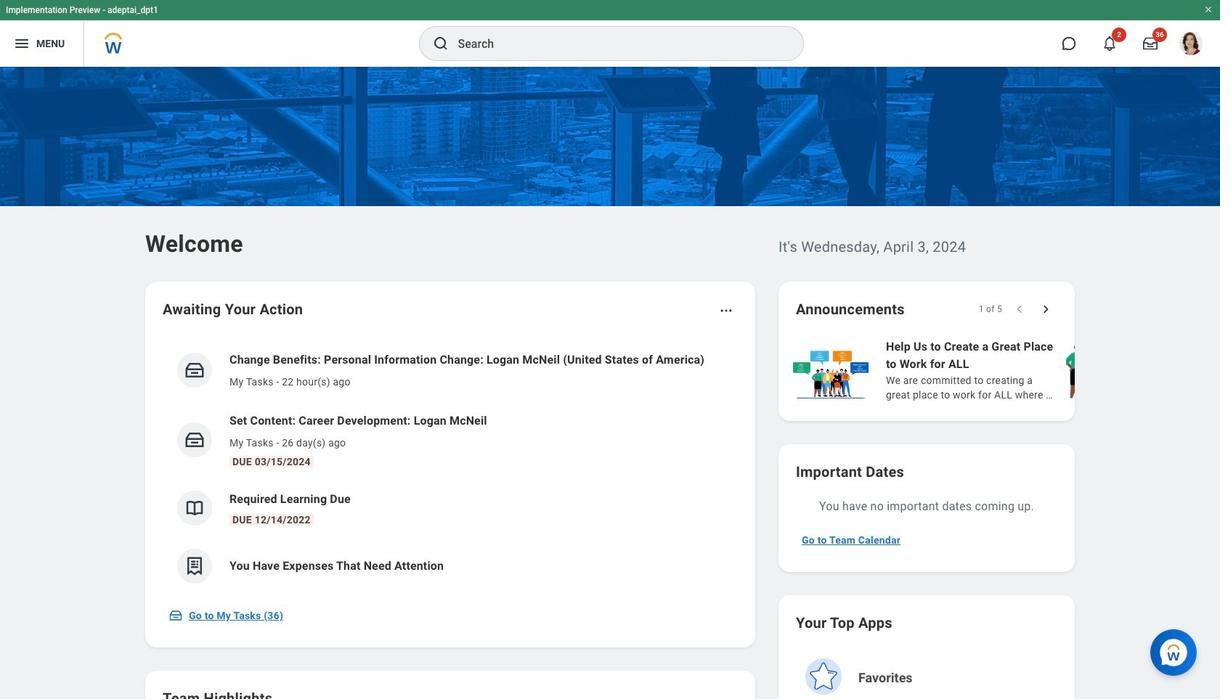 Task type: vqa. For each thing, say whether or not it's contained in the screenshot.
the right to
no



Task type: describe. For each thing, give the bounding box(es) containing it.
1 horizontal spatial list
[[790, 337, 1220, 404]]

Search Workday  search field
[[458, 28, 773, 60]]

1 vertical spatial inbox image
[[184, 429, 206, 451]]

search image
[[432, 35, 449, 52]]

2 vertical spatial inbox image
[[169, 609, 183, 623]]

related actions image
[[719, 304, 734, 318]]

close environment banner image
[[1204, 5, 1213, 14]]

book open image
[[184, 498, 206, 519]]

justify image
[[13, 35, 31, 52]]

profile logan mcneil image
[[1180, 32, 1203, 58]]



Task type: locate. For each thing, give the bounding box(es) containing it.
status
[[979, 304, 1002, 315]]

chevron left small image
[[1012, 302, 1027, 317]]

inbox image
[[184, 360, 206, 381], [184, 429, 206, 451], [169, 609, 183, 623]]

inbox large image
[[1143, 36, 1158, 51]]

chevron right small image
[[1039, 302, 1053, 317]]

0 horizontal spatial list
[[163, 340, 738, 596]]

list
[[790, 337, 1220, 404], [163, 340, 738, 596]]

0 vertical spatial inbox image
[[184, 360, 206, 381]]

dashboard expenses image
[[184, 556, 206, 577]]

notifications large image
[[1103, 36, 1117, 51]]

banner
[[0, 0, 1220, 67]]

main content
[[0, 67, 1220, 699]]



